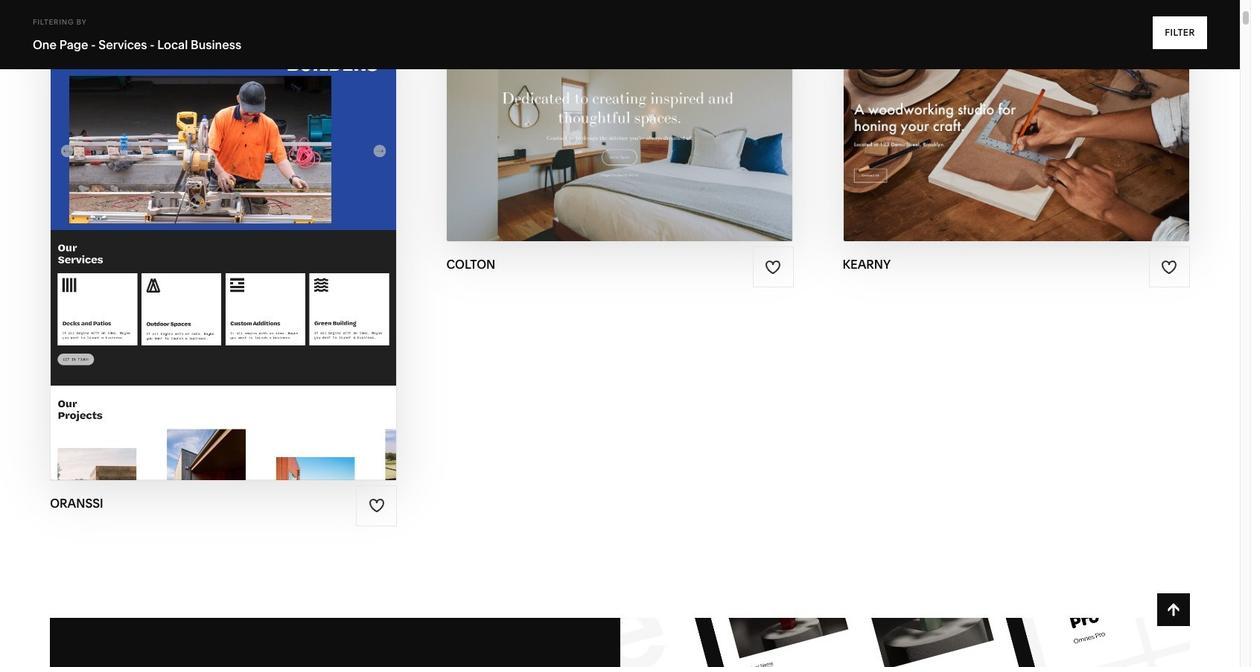 Task type: locate. For each thing, give the bounding box(es) containing it.
oranssi image
[[51, 19, 397, 480]]

preview of building your own template image
[[620, 618, 1190, 667]]

add colton to your favorites list image
[[765, 259, 781, 275]]

back to top image
[[1166, 602, 1182, 618]]



Task type: vqa. For each thing, say whether or not it's contained in the screenshot.
Add Oranssi to your favorites list Image
yes



Task type: describe. For each thing, give the bounding box(es) containing it.
kearny image
[[844, 19, 1189, 242]]

add oranssi to your favorites list image
[[369, 498, 385, 514]]

colton image
[[447, 19, 793, 242]]



